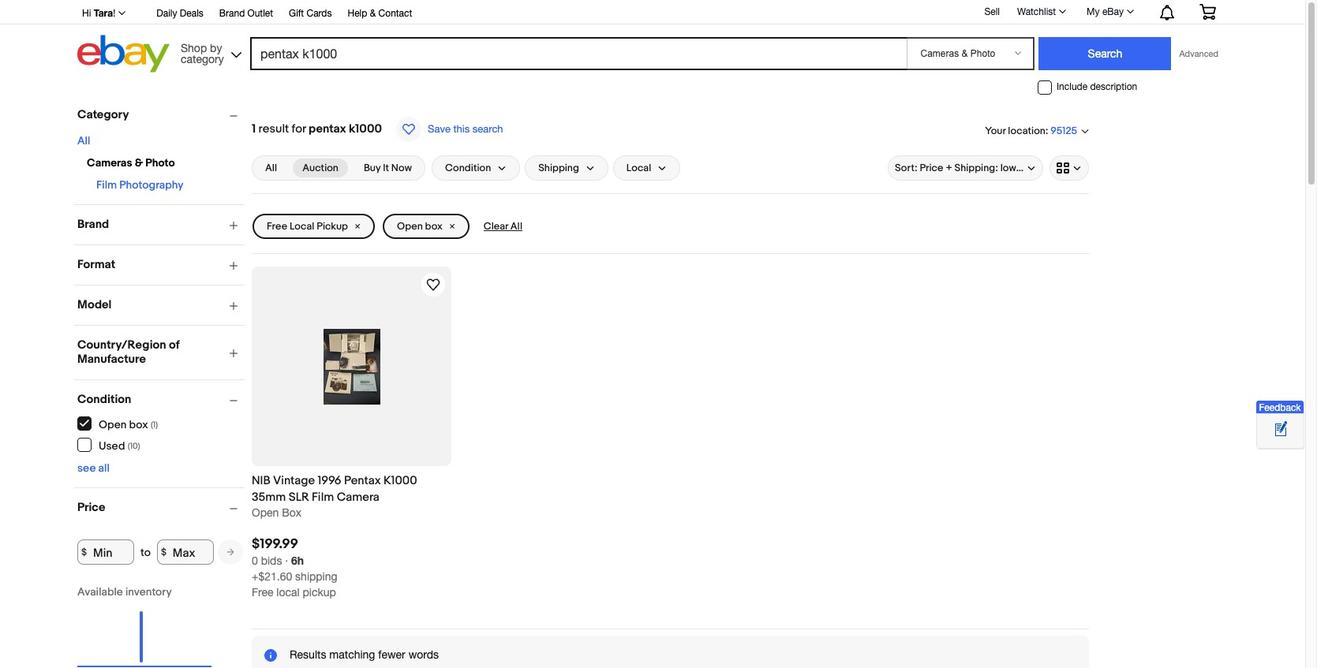 Task type: vqa. For each thing, say whether or not it's contained in the screenshot.
Equipment in You must have been defrauded by the seller. The seller must have intentionally and materially misrepresented the item you purchased in the item's listing on eBay or in some other form of written communication to you, including email. Business Equipment Purchase Protection is not recourse for buyer's remorse or a substitute for careful research before making a purchase
no



Task type: describe. For each thing, give the bounding box(es) containing it.
your
[[985, 124, 1006, 137]]

advanced
[[1180, 49, 1219, 58]]

0 horizontal spatial film
[[96, 178, 117, 192]]

1
[[252, 122, 256, 137]]

local button
[[613, 156, 681, 181]]

price inside dropdown button
[[920, 162, 944, 174]]

model
[[77, 298, 112, 313]]

Search for anything text field
[[253, 39, 904, 69]]

manufacture
[[77, 352, 146, 367]]

open inside nib vintage 1996 pentax k1000 35mm slr film camera open box
[[252, 507, 279, 520]]

this
[[454, 123, 470, 135]]

it
[[383, 162, 389, 174]]

shop by category button
[[174, 35, 245, 69]]

help & contact link
[[348, 6, 412, 23]]

watch nib vintage 1996 pentax k1000 35mm slr film camera image
[[424, 276, 443, 294]]

contact
[[379, 8, 412, 19]]

to
[[141, 546, 151, 559]]

gift cards link
[[289, 6, 332, 23]]

my ebay link
[[1078, 2, 1142, 21]]

k1000
[[349, 122, 382, 137]]

1 horizontal spatial all link
[[256, 159, 287, 178]]

shop by category
[[181, 41, 224, 65]]

shop
[[181, 41, 207, 54]]

gift cards
[[289, 8, 332, 19]]

shop by category banner
[[73, 0, 1228, 77]]

+
[[946, 162, 953, 174]]

local inside local dropdown button
[[627, 162, 652, 174]]

ebay
[[1103, 6, 1124, 17]]

my ebay
[[1087, 6, 1124, 17]]

first
[[1033, 162, 1051, 174]]

results
[[290, 649, 326, 662]]

description
[[1091, 81, 1138, 92]]

auction
[[303, 162, 339, 174]]

0 horizontal spatial all
[[77, 134, 90, 148]]

account navigation
[[73, 0, 1228, 24]]

camera
[[337, 490, 380, 505]]

all
[[98, 462, 110, 475]]

all inside "link"
[[511, 220, 523, 233]]

shipping
[[295, 571, 338, 584]]

35mm
[[252, 490, 286, 505]]

$199.99 main content
[[246, 100, 1096, 669]]

& for photo
[[135, 156, 143, 170]]

free inside '$199.99 0 bids · 6h +$21.60 shipping free local pickup'
[[252, 587, 274, 600]]

model button
[[77, 298, 245, 313]]

·
[[285, 555, 288, 568]]

available
[[77, 586, 123, 599]]

save this search button
[[392, 116, 508, 143]]

shipping:
[[955, 162, 999, 174]]

sell
[[985, 6, 1000, 17]]

words
[[409, 649, 439, 662]]

95125
[[1051, 125, 1078, 138]]

hi tara !
[[82, 7, 115, 19]]

0 vertical spatial free
[[267, 220, 287, 233]]

of
[[169, 338, 180, 353]]

shipping
[[539, 162, 579, 174]]

format button
[[77, 257, 245, 272]]

brand outlet
[[219, 8, 273, 19]]

shipping button
[[525, 156, 609, 181]]

watchlist
[[1018, 6, 1056, 17]]

open box
[[397, 220, 443, 233]]

watchlist link
[[1009, 2, 1074, 21]]

gift
[[289, 8, 304, 19]]

country/region of manufacture
[[77, 338, 180, 367]]

sort:
[[895, 162, 918, 174]]

nib
[[252, 474, 271, 489]]

sort: price + shipping: lowest first
[[895, 162, 1051, 174]]

(1)
[[151, 420, 158, 430]]

pickup
[[317, 220, 348, 233]]

$199.99 0 bids · 6h +$21.60 shipping free local pickup
[[252, 537, 338, 600]]

1 vertical spatial condition button
[[77, 392, 245, 407]]

+$21.60
[[252, 571, 292, 584]]

category
[[181, 52, 224, 65]]

1996
[[318, 474, 342, 489]]

sort: price + shipping: lowest first button
[[888, 156, 1051, 181]]

Auction selected text field
[[303, 161, 339, 175]]

open box link
[[383, 214, 470, 239]]

$199.99
[[252, 537, 298, 553]]

available inventory
[[77, 586, 172, 599]]

box for open box
[[425, 220, 443, 233]]



Task type: locate. For each thing, give the bounding box(es) containing it.
buy
[[364, 162, 381, 174]]

open for open box (1)
[[99, 418, 127, 431]]

1 vertical spatial open
[[99, 418, 127, 431]]

brand for brand outlet
[[219, 8, 245, 19]]

nib vintage 1996 pentax k1000 35mm slr film camera image
[[323, 329, 380, 405]]

1 horizontal spatial film
[[312, 490, 334, 505]]

Maximum Value in $ text field
[[157, 540, 214, 565]]

free local pickup link
[[253, 214, 375, 239]]

6h
[[291, 555, 304, 568]]

0 vertical spatial &
[[370, 8, 376, 19]]

local inside free local pickup link
[[290, 220, 315, 233]]

pickup
[[303, 587, 336, 600]]

see all
[[77, 462, 110, 475]]

nib vintage 1996 pentax k1000 35mm slr film camera link
[[252, 473, 452, 506]]

results matching fewer words region
[[252, 637, 1089, 669]]

&
[[370, 8, 376, 19], [135, 156, 143, 170]]

buy it now
[[364, 162, 412, 174]]

all down result
[[265, 162, 277, 174]]

2 vertical spatial open
[[252, 507, 279, 520]]

auction link
[[293, 159, 348, 178]]

open down 'now'
[[397, 220, 423, 233]]

(10)
[[128, 441, 140, 451]]

fewer
[[378, 649, 406, 662]]

film down 'cameras'
[[96, 178, 117, 192]]

1 vertical spatial film
[[312, 490, 334, 505]]

buy it now link
[[354, 159, 422, 178]]

0 vertical spatial box
[[425, 220, 443, 233]]

0 vertical spatial film
[[96, 178, 117, 192]]

condition button
[[432, 156, 520, 181], [77, 392, 245, 407]]

matching
[[329, 649, 375, 662]]

see all button
[[77, 462, 110, 475]]

1 vertical spatial box
[[129, 418, 148, 431]]

2 $ from the left
[[161, 547, 167, 559]]

$ up available
[[81, 547, 87, 559]]

slr
[[289, 490, 309, 505]]

open
[[397, 220, 423, 233], [99, 418, 127, 431], [252, 507, 279, 520]]

graph of available inventory between $0 and $1000+ image
[[77, 586, 212, 669]]

1 vertical spatial local
[[290, 220, 315, 233]]

include description
[[1057, 81, 1138, 92]]

cameras
[[87, 156, 132, 170]]

0 vertical spatial local
[[627, 162, 652, 174]]

listing options selector. gallery view selected. image
[[1057, 162, 1082, 174]]

0 horizontal spatial local
[[290, 220, 315, 233]]

1 horizontal spatial local
[[627, 162, 652, 174]]

price left +
[[920, 162, 944, 174]]

result
[[259, 122, 289, 137]]

price
[[920, 162, 944, 174], [77, 501, 105, 516]]

0 horizontal spatial condition button
[[77, 392, 245, 407]]

local left pickup
[[290, 220, 315, 233]]

brand left outlet
[[219, 8, 245, 19]]

open down 35mm
[[252, 507, 279, 520]]

film photography
[[96, 178, 183, 192]]

all link down result
[[256, 159, 287, 178]]

free down +$21.60
[[252, 587, 274, 600]]

results matching fewer words
[[290, 649, 439, 662]]

$ for minimum value in $ text box
[[81, 547, 87, 559]]

save
[[428, 123, 451, 135]]

help & contact
[[348, 8, 412, 19]]

1 horizontal spatial $
[[161, 547, 167, 559]]

condition down save this search
[[445, 162, 491, 174]]

0 vertical spatial condition
[[445, 162, 491, 174]]

1 vertical spatial all link
[[256, 159, 287, 178]]

feedback
[[1260, 403, 1301, 414]]

1 horizontal spatial open
[[252, 507, 279, 520]]

1 vertical spatial &
[[135, 156, 143, 170]]

condition up open box (1)
[[77, 392, 131, 407]]

1 horizontal spatial condition button
[[432, 156, 520, 181]]

price button
[[77, 501, 245, 516]]

0 horizontal spatial condition
[[77, 392, 131, 407]]

box
[[425, 220, 443, 233], [129, 418, 148, 431]]

all right clear
[[511, 220, 523, 233]]

free
[[267, 220, 287, 233], [252, 587, 274, 600]]

now
[[391, 162, 412, 174]]

brand outlet link
[[219, 6, 273, 23]]

open box (1)
[[99, 418, 158, 431]]

inventory
[[125, 586, 172, 599]]

0
[[252, 555, 258, 568]]

nib vintage 1996 pentax k1000 35mm slr film camera open box
[[252, 474, 417, 520]]

include
[[1057, 81, 1088, 92]]

2 vertical spatial all
[[511, 220, 523, 233]]

& for contact
[[370, 8, 376, 19]]

condition button up the (1)
[[77, 392, 245, 407]]

& right help
[[370, 8, 376, 19]]

$ right the to
[[161, 547, 167, 559]]

film down 1996
[[312, 490, 334, 505]]

film inside nib vintage 1996 pentax k1000 35mm slr film camera open box
[[312, 490, 334, 505]]

film
[[96, 178, 117, 192], [312, 490, 334, 505]]

1 vertical spatial brand
[[77, 217, 109, 232]]

all down category
[[77, 134, 90, 148]]

open for open box
[[397, 220, 423, 233]]

daily deals
[[156, 8, 204, 19]]

brand button
[[77, 217, 245, 232]]

box inside $199.99 main content
[[425, 220, 443, 233]]

0 vertical spatial price
[[920, 162, 944, 174]]

daily
[[156, 8, 177, 19]]

box up watch nib vintage 1996 pentax k1000 35mm slr film camera image
[[425, 220, 443, 233]]

brand
[[219, 8, 245, 19], [77, 217, 109, 232]]

0 horizontal spatial open
[[99, 418, 127, 431]]

0 horizontal spatial &
[[135, 156, 143, 170]]

your shopping cart image
[[1199, 4, 1217, 20]]

0 vertical spatial condition button
[[432, 156, 520, 181]]

see
[[77, 462, 96, 475]]

1 horizontal spatial box
[[425, 220, 443, 233]]

clear
[[484, 220, 508, 233]]

format
[[77, 257, 115, 272]]

search
[[473, 123, 503, 135]]

1 result for pentax k1000
[[252, 122, 382, 137]]

cameras & photo
[[87, 156, 175, 170]]

0 vertical spatial all
[[77, 134, 90, 148]]

:
[[1046, 124, 1049, 137]]

1 horizontal spatial &
[[370, 8, 376, 19]]

0 horizontal spatial brand
[[77, 217, 109, 232]]

free left pickup
[[267, 220, 287, 233]]

1 horizontal spatial condition
[[445, 162, 491, 174]]

& left photo
[[135, 156, 143, 170]]

photography
[[119, 178, 183, 192]]

film photography link
[[96, 178, 183, 192]]

local right shipping dropdown button
[[627, 162, 652, 174]]

all
[[77, 134, 90, 148], [265, 162, 277, 174], [511, 220, 523, 233]]

0 vertical spatial brand
[[219, 8, 245, 19]]

all link down category
[[77, 134, 90, 148]]

location
[[1008, 124, 1046, 137]]

clear all link
[[477, 214, 529, 239]]

0 horizontal spatial price
[[77, 501, 105, 516]]

0 horizontal spatial $
[[81, 547, 87, 559]]

box left the (1)
[[129, 418, 148, 431]]

for
[[292, 122, 306, 137]]

advanced link
[[1172, 38, 1227, 69]]

k1000
[[384, 474, 417, 489]]

1 horizontal spatial brand
[[219, 8, 245, 19]]

condition inside dropdown button
[[445, 162, 491, 174]]

country/region of manufacture button
[[77, 338, 245, 367]]

box
[[282, 507, 302, 520]]

cards
[[307, 8, 332, 19]]

save this search
[[428, 123, 503, 135]]

0 vertical spatial all link
[[77, 134, 90, 148]]

all link
[[77, 134, 90, 148], [256, 159, 287, 178]]

lowest
[[1001, 162, 1031, 174]]

nib vintage 1996 pentax k1000 35mm slr film camera heading
[[252, 474, 417, 505]]

brand up format
[[77, 217, 109, 232]]

clear all
[[484, 220, 523, 233]]

0 vertical spatial open
[[397, 220, 423, 233]]

0 horizontal spatial all link
[[77, 134, 90, 148]]

open up used
[[99, 418, 127, 431]]

condition button down save this search
[[432, 156, 520, 181]]

& inside "account" navigation
[[370, 8, 376, 19]]

hi
[[82, 8, 91, 19]]

help
[[348, 8, 367, 19]]

1 vertical spatial all
[[265, 162, 277, 174]]

deals
[[180, 8, 204, 19]]

box for open box (1)
[[129, 418, 148, 431]]

condition
[[445, 162, 491, 174], [77, 392, 131, 407]]

vintage
[[273, 474, 315, 489]]

None submit
[[1039, 37, 1172, 70]]

2 horizontal spatial open
[[397, 220, 423, 233]]

1 horizontal spatial price
[[920, 162, 944, 174]]

1 horizontal spatial all
[[265, 162, 277, 174]]

0 horizontal spatial box
[[129, 418, 148, 431]]

1 $ from the left
[[81, 547, 87, 559]]

$ for maximum value in $ text box
[[161, 547, 167, 559]]

2 horizontal spatial all
[[511, 220, 523, 233]]

$
[[81, 547, 87, 559], [161, 547, 167, 559]]

1 vertical spatial free
[[252, 587, 274, 600]]

brand inside brand outlet link
[[219, 8, 245, 19]]

price down 'see all' button
[[77, 501, 105, 516]]

free local pickup
[[267, 220, 348, 233]]

1 vertical spatial condition
[[77, 392, 131, 407]]

bids
[[261, 555, 282, 568]]

Minimum Value in $ text field
[[77, 540, 134, 565]]

category button
[[77, 107, 245, 122]]

none submit inside shop by category banner
[[1039, 37, 1172, 70]]

1 vertical spatial price
[[77, 501, 105, 516]]

brand for brand
[[77, 217, 109, 232]]



